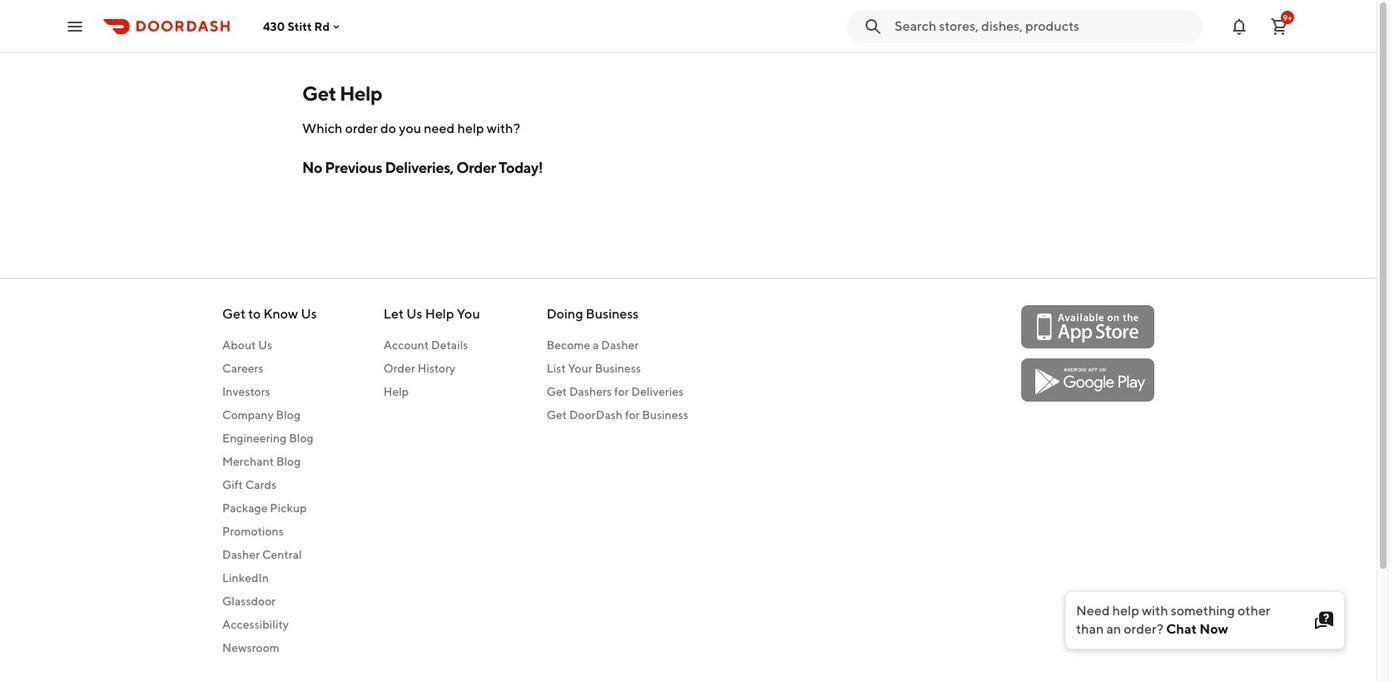 Task type: locate. For each thing, give the bounding box(es) containing it.
newsroom
[[222, 642, 280, 655]]

details
[[431, 339, 468, 352]]

help up the order
[[340, 82, 382, 105]]

1 vertical spatial business
[[595, 362, 641, 376]]

linkedin
[[222, 572, 269, 585]]

0 horizontal spatial dasher
[[222, 549, 260, 562]]

you
[[457, 306, 480, 322]]

business
[[586, 306, 639, 322], [595, 362, 641, 376], [642, 409, 688, 422]]

blog up gift cards link
[[276, 455, 301, 469]]

get doordash for business
[[547, 409, 688, 422]]

1 vertical spatial blog
[[289, 432, 313, 445]]

get down list
[[547, 386, 567, 399]]

doordash
[[569, 409, 623, 422]]

newsroom link
[[222, 640, 317, 657]]

your
[[568, 362, 592, 376]]

1 vertical spatial help
[[1112, 603, 1139, 619]]

business inside 'link'
[[595, 362, 641, 376]]

accessibility link
[[222, 617, 317, 634]]

deliveries
[[631, 386, 684, 399]]

for
[[614, 386, 629, 399], [625, 409, 640, 422]]

order
[[456, 159, 496, 176], [383, 362, 415, 376]]

0 vertical spatial dasher
[[601, 339, 639, 352]]

1 vertical spatial dasher
[[222, 549, 260, 562]]

2 vertical spatial business
[[642, 409, 688, 422]]

Store search: begin typing to search for stores available on DoorDash text field
[[895, 17, 1193, 35]]

become a dasher
[[547, 339, 639, 352]]

doing business
[[547, 306, 639, 322]]

engineering blog link
[[222, 430, 317, 447]]

help inside need help with something other than an order?
[[1112, 603, 1139, 619]]

doing
[[547, 306, 583, 322]]

get inside get dashers for deliveries link
[[547, 386, 567, 399]]

help down order history
[[383, 386, 409, 399]]

something
[[1171, 603, 1235, 619]]

no
[[302, 159, 322, 176]]

dasher up linkedin on the left
[[222, 549, 260, 562]]

business up 'become a dasher' link at the left
[[586, 306, 639, 322]]

which
[[302, 121, 342, 136]]

1 horizontal spatial help
[[383, 386, 409, 399]]

need help with something other than an order?
[[1076, 603, 1270, 637]]

gift
[[222, 479, 243, 492]]

0 horizontal spatial help
[[340, 82, 382, 105]]

now
[[1199, 622, 1228, 637]]

1 vertical spatial help
[[425, 306, 454, 322]]

with
[[1142, 603, 1168, 619]]

company
[[222, 409, 274, 422]]

1 horizontal spatial help
[[1112, 603, 1139, 619]]

0 vertical spatial help
[[340, 82, 382, 105]]

investors link
[[222, 384, 317, 401]]

dasher
[[601, 339, 639, 352], [222, 549, 260, 562]]

2 vertical spatial blog
[[276, 455, 301, 469]]

package
[[222, 502, 268, 515]]

0 horizontal spatial us
[[258, 339, 272, 352]]

list your business
[[547, 362, 641, 376]]

help right the need
[[457, 121, 484, 136]]

2 horizontal spatial us
[[406, 306, 422, 322]]

1 vertical spatial for
[[625, 409, 640, 422]]

1 horizontal spatial order
[[456, 159, 496, 176]]

account details link
[[383, 337, 480, 354]]

blog down company blog link
[[289, 432, 313, 445]]

previous
[[325, 159, 382, 176]]

0 horizontal spatial order
[[383, 362, 415, 376]]

get
[[302, 82, 336, 105], [222, 306, 246, 322], [547, 386, 567, 399], [547, 409, 567, 422]]

company blog
[[222, 409, 301, 422]]

for down get dashers for deliveries link
[[625, 409, 640, 422]]

a
[[593, 339, 599, 352]]

order history
[[383, 362, 455, 376]]

know
[[263, 306, 298, 322]]

for down list your business 'link'
[[614, 386, 629, 399]]

help
[[457, 121, 484, 136], [1112, 603, 1139, 619]]

us right let
[[406, 306, 422, 322]]

0 vertical spatial business
[[586, 306, 639, 322]]

order down 'account'
[[383, 362, 415, 376]]

0 vertical spatial blog
[[276, 409, 301, 422]]

glassdoor link
[[222, 594, 317, 610]]

cards
[[245, 479, 277, 492]]

dasher central
[[222, 549, 302, 562]]

430 stitt rd
[[263, 20, 330, 33]]

0 vertical spatial for
[[614, 386, 629, 399]]

get to know us
[[222, 306, 317, 322]]

business up get dashers for deliveries link
[[595, 362, 641, 376]]

let
[[383, 306, 404, 322]]

0 vertical spatial order
[[456, 159, 496, 176]]

stitt
[[287, 20, 312, 33]]

get up which
[[302, 82, 336, 105]]

blog up the engineering blog link
[[276, 409, 301, 422]]

1 horizontal spatial us
[[301, 306, 317, 322]]

get dashers for deliveries
[[547, 386, 684, 399]]

get inside get doordash for business link
[[547, 409, 567, 422]]

dasher up list your business 'link'
[[601, 339, 639, 352]]

help up the "an"
[[1112, 603, 1139, 619]]

0 horizontal spatial help
[[457, 121, 484, 136]]

promotions link
[[222, 524, 317, 540]]

get left doordash
[[547, 409, 567, 422]]

for for dashers
[[614, 386, 629, 399]]

us
[[301, 306, 317, 322], [406, 306, 422, 322], [258, 339, 272, 352]]

today!
[[499, 159, 543, 176]]

merchant blog
[[222, 455, 301, 469]]

us up careers link
[[258, 339, 272, 352]]

us right know
[[301, 306, 317, 322]]

get for get doordash for business
[[547, 409, 567, 422]]

get left to on the top of the page
[[222, 306, 246, 322]]

blog for engineering blog
[[289, 432, 313, 445]]

engineering blog
[[222, 432, 313, 445]]

9+
[[1283, 12, 1292, 22]]

help left you
[[425, 306, 454, 322]]

glassdoor
[[222, 595, 276, 609]]

help
[[340, 82, 382, 105], [425, 306, 454, 322], [383, 386, 409, 399]]

blog
[[276, 409, 301, 422], [289, 432, 313, 445], [276, 455, 301, 469]]

430
[[263, 20, 285, 33]]

you
[[399, 121, 421, 136]]

notification bell image
[[1229, 16, 1249, 36]]

an
[[1106, 622, 1121, 637]]

order
[[345, 121, 378, 136]]

business down deliveries
[[642, 409, 688, 422]]

2 horizontal spatial help
[[425, 306, 454, 322]]

become
[[547, 339, 590, 352]]

order left today!
[[456, 159, 496, 176]]

order history link
[[383, 361, 480, 377]]

with?
[[487, 121, 520, 136]]



Task type: describe. For each thing, give the bounding box(es) containing it.
need
[[424, 121, 455, 136]]

dashers
[[569, 386, 612, 399]]

0 vertical spatial help
[[457, 121, 484, 136]]

open menu image
[[65, 16, 85, 36]]

investors
[[222, 386, 270, 399]]

than
[[1076, 622, 1104, 637]]

get dashers for deliveries link
[[547, 384, 688, 401]]

dasher central link
[[222, 547, 317, 564]]

1 horizontal spatial dasher
[[601, 339, 639, 352]]

pickup
[[270, 502, 307, 515]]

list your business link
[[547, 361, 688, 377]]

dasher inside 'link'
[[222, 549, 260, 562]]

us for let us help you
[[406, 306, 422, 322]]

central
[[262, 549, 302, 562]]

get doordash for business link
[[547, 407, 688, 424]]

9+ button
[[1263, 10, 1296, 43]]

430 stitt rd button
[[263, 20, 343, 33]]

become a dasher link
[[547, 337, 688, 354]]

let us help you
[[383, 306, 480, 322]]

get help
[[302, 82, 382, 105]]

merchant
[[222, 455, 274, 469]]

order?
[[1124, 622, 1164, 637]]

deliveries,
[[385, 159, 454, 176]]

promotions
[[222, 525, 284, 539]]

history
[[418, 362, 455, 376]]

for for doordash
[[625, 409, 640, 422]]

2 vertical spatial help
[[383, 386, 409, 399]]

about us link
[[222, 337, 317, 354]]

which order do you need help with?
[[302, 121, 520, 136]]

to
[[248, 306, 261, 322]]

about
[[222, 339, 256, 352]]

gift cards link
[[222, 477, 317, 494]]

other
[[1238, 603, 1270, 619]]

merchant blog link
[[222, 454, 317, 470]]

chat
[[1166, 622, 1197, 637]]

package pickup link
[[222, 500, 317, 517]]

gift cards
[[222, 479, 277, 492]]

careers
[[222, 362, 263, 376]]

us for about us
[[258, 339, 272, 352]]

package pickup
[[222, 502, 307, 515]]

account details
[[383, 339, 468, 352]]

blog for merchant blog
[[276, 455, 301, 469]]

help link
[[383, 384, 480, 401]]

rd
[[314, 20, 330, 33]]

list
[[547, 362, 566, 376]]

2 items, open order cart image
[[1269, 16, 1289, 36]]

need
[[1076, 603, 1110, 619]]

get for get help
[[302, 82, 336, 105]]

get for get to know us
[[222, 306, 246, 322]]

accessibility
[[222, 619, 289, 632]]

get for get dashers for deliveries
[[547, 386, 567, 399]]

blog for company blog
[[276, 409, 301, 422]]

linkedin link
[[222, 570, 317, 587]]

engineering
[[222, 432, 287, 445]]

1 vertical spatial order
[[383, 362, 415, 376]]

do
[[380, 121, 396, 136]]

chat now
[[1166, 622, 1228, 637]]

careers link
[[222, 361, 317, 377]]

account
[[383, 339, 429, 352]]

about us
[[222, 339, 272, 352]]

company blog link
[[222, 407, 317, 424]]

no previous deliveries, order today!
[[302, 159, 543, 176]]



Task type: vqa. For each thing, say whether or not it's contained in the screenshot.
Doordash
yes



